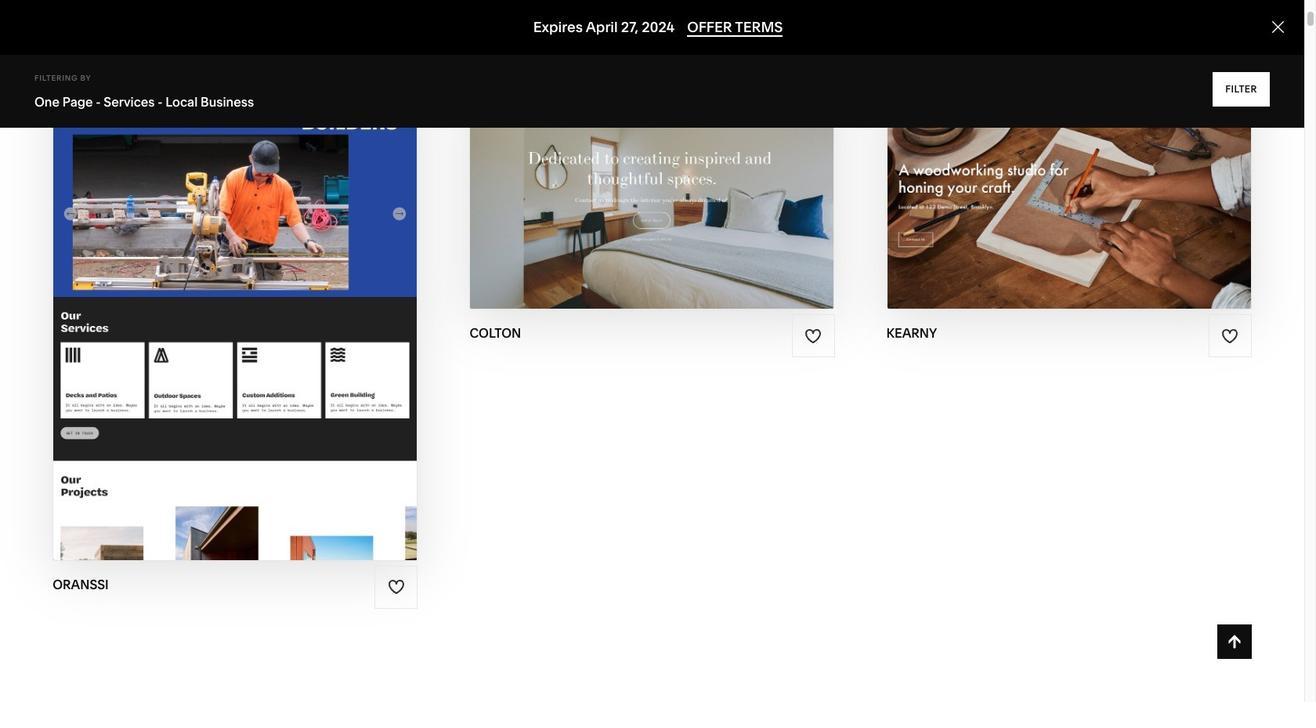 Task type: locate. For each thing, give the bounding box(es) containing it.
kearny image
[[888, 75, 1252, 309]]

add oranssi to your favorites list image
[[388, 578, 405, 596]]

oranssi image
[[53, 75, 417, 560]]



Task type: vqa. For each thing, say whether or not it's contained in the screenshot.
Get Started link
no



Task type: describe. For each thing, give the bounding box(es) containing it.
colton image
[[471, 75, 834, 309]]

back to top image
[[1227, 633, 1244, 651]]

add colton to your favorites list image
[[805, 327, 822, 345]]



